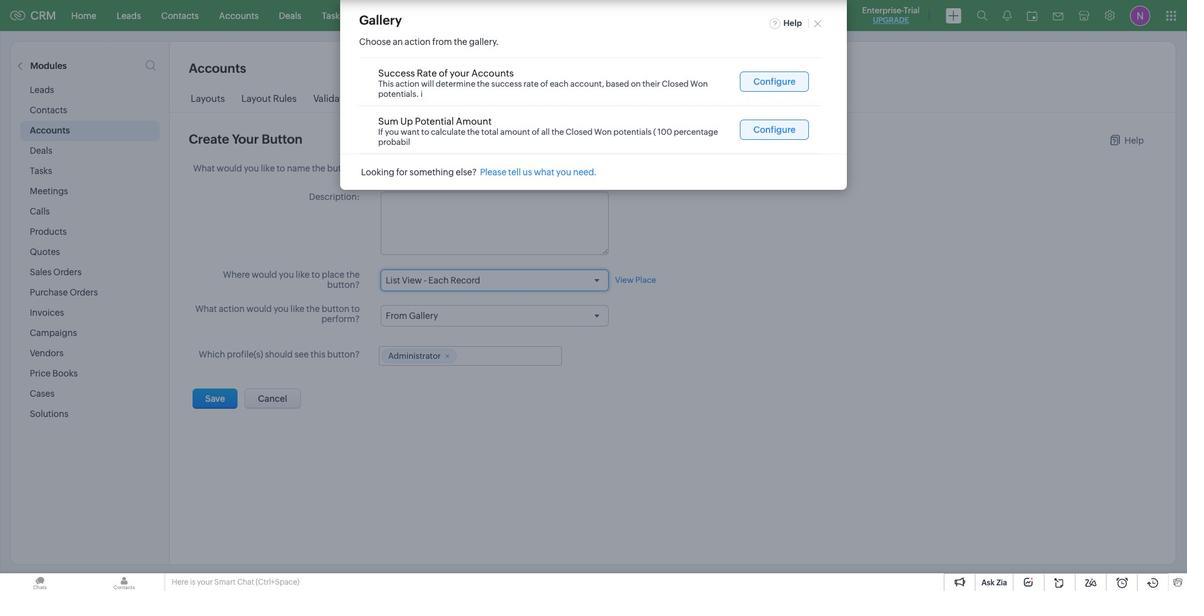 Task type: describe. For each thing, give the bounding box(es) containing it.
0 horizontal spatial products
[[30, 227, 67, 237]]

an
[[393, 37, 403, 47]]

tasks link
[[312, 0, 354, 31]]

rules for validation rules
[[359, 93, 383, 104]]

amount
[[456, 116, 492, 127]]

1 vertical spatial contacts
[[30, 105, 67, 115]]

layout rules link
[[241, 93, 297, 113]]

modules
[[30, 61, 67, 71]]

sum up potential amount if you want to calculate the total amount of all the closed won potentials ( 100 percentage probabil
[[378, 116, 718, 147]]

rate
[[417, 68, 437, 78]]

price
[[30, 369, 51, 379]]

layouts link
[[191, 93, 225, 113]]

validation rules link
[[313, 93, 383, 113]]

1 vertical spatial quotes
[[30, 247, 60, 257]]

please
[[480, 167, 507, 177]]

fields link
[[399, 93, 425, 113]]

here
[[172, 578, 188, 587]]

and
[[616, 93, 632, 104]]

search element
[[969, 0, 995, 31]]

closed inside success rate of your accounts this action will determine the success rate of each account, based on their closed won potentials. i
[[662, 79, 689, 89]]

button
[[322, 304, 350, 314]]

which
[[199, 350, 225, 360]]

you down create your button
[[244, 163, 259, 174]]

on
[[631, 79, 641, 89]]

search image
[[977, 10, 988, 21]]

place
[[636, 275, 656, 285]]

layout rules
[[241, 93, 297, 104]]

(
[[653, 127, 656, 137]]

success
[[491, 79, 522, 89]]

services link
[[672, 0, 727, 31]]

won inside success rate of your accounts this action will determine the success rate of each account, based on their closed won potentials. i
[[691, 79, 708, 89]]

determine
[[436, 79, 475, 89]]

based
[[606, 79, 629, 89]]

potential
[[415, 116, 454, 127]]

validation
[[313, 93, 357, 104]]

contacts image
[[84, 574, 164, 592]]

chats image
[[0, 574, 80, 592]]

tasks inside "link"
[[322, 10, 344, 21]]

contacts link
[[151, 0, 209, 31]]

mails image
[[1053, 12, 1064, 20]]

potentials
[[614, 127, 652, 137]]

the right 'from'
[[454, 37, 467, 47]]

would for what
[[217, 163, 242, 174]]

crm
[[30, 9, 56, 22]]

what for what would you like to name the button?
[[193, 163, 215, 174]]

action inside "what action would you like the button to perform?"
[[219, 304, 245, 314]]

of for amount
[[532, 127, 540, 137]]

campaigns
[[30, 328, 77, 338]]

place
[[322, 270, 345, 280]]

layouts
[[191, 93, 225, 104]]

create your button
[[189, 132, 303, 146]]

success
[[378, 68, 415, 78]]

to left name
[[277, 163, 285, 174]]

the down amount
[[467, 127, 480, 137]]

quotes link
[[621, 0, 672, 31]]

button
[[262, 132, 303, 146]]

if
[[378, 127, 383, 137]]

closed inside sum up potential amount if you want to calculate the total amount of all the closed won potentials ( 100 percentage probabil
[[566, 127, 593, 137]]

validation rules
[[313, 93, 383, 104]]

see
[[295, 350, 309, 360]]

looking for something else? please tell us what you need.
[[359, 167, 597, 177]]

what action would you like the button to perform?
[[195, 304, 360, 325]]

profile(s)
[[227, 350, 263, 360]]

us
[[523, 167, 532, 177]]

profile image
[[1130, 5, 1151, 26]]

to inside where would you like to place the button?
[[312, 270, 320, 280]]

invoices
[[30, 308, 64, 318]]

1 horizontal spatial leads
[[117, 10, 141, 21]]

chat
[[237, 578, 254, 587]]

1 horizontal spatial help link
[[1111, 135, 1144, 146]]

where
[[223, 270, 250, 280]]

analytics
[[516, 10, 554, 21]]

0 vertical spatial of
[[439, 68, 448, 78]]

home link
[[61, 0, 107, 31]]

0 horizontal spatial meetings
[[30, 186, 68, 196]]

your
[[232, 132, 259, 146]]

please tell us what you need. link
[[478, 167, 597, 177]]

purchase
[[30, 288, 68, 298]]

of for your
[[540, 79, 548, 89]]

reports
[[463, 10, 496, 21]]

sales
[[30, 267, 51, 278]]

view place
[[615, 275, 656, 285]]

links and buttons link
[[591, 93, 669, 113]]

1 horizontal spatial products
[[574, 10, 611, 21]]

cases
[[30, 389, 54, 399]]

will
[[421, 79, 434, 89]]

want
[[401, 127, 420, 137]]

to inside sum up potential amount if you want to calculate the total amount of all the closed won potentials ( 100 percentage probabil
[[421, 127, 429, 137]]

calendar image
[[1027, 10, 1038, 21]]

home
[[71, 10, 96, 21]]

orders for purchase orders
[[70, 288, 98, 298]]

services
[[682, 10, 717, 21]]

0 vertical spatial contacts
[[161, 10, 199, 21]]

quotes inside quotes link
[[631, 10, 661, 21]]

meetings inside meetings link
[[365, 10, 403, 21]]

3 button? from the top
[[327, 350, 360, 360]]

account,
[[570, 79, 604, 89]]

their
[[643, 79, 660, 89]]

meetings link
[[354, 0, 413, 31]]

layout
[[241, 93, 271, 104]]

up
[[400, 116, 413, 127]]

the inside "what action would you like the button to perform?"
[[306, 304, 320, 314]]

you inside sum up potential amount if you want to calculate the total amount of all the closed won potentials ( 100 percentage probabil
[[385, 127, 399, 137]]

for
[[396, 167, 408, 177]]

buttons
[[634, 93, 669, 104]]



Task type: vqa. For each thing, say whether or not it's contained in the screenshot.
List
no



Task type: locate. For each thing, give the bounding box(es) containing it.
calls up choose an action from the gallery.
[[423, 10, 443, 21]]

1 horizontal spatial your
[[450, 68, 470, 78]]

accounts
[[219, 10, 259, 21], [189, 61, 246, 75], [472, 68, 514, 78], [30, 125, 70, 136]]

your right is
[[197, 578, 213, 587]]

button? right the this
[[327, 350, 360, 360]]

(ctrl+space)
[[256, 578, 300, 587]]

tasks
[[322, 10, 344, 21], [30, 166, 52, 176]]

button? for what would you like to name the button?
[[327, 163, 360, 174]]

1 horizontal spatial quotes
[[631, 10, 661, 21]]

1 button? from the top
[[327, 163, 360, 174]]

0 horizontal spatial help link
[[770, 18, 809, 28]]

books
[[52, 369, 78, 379]]

would for where
[[252, 270, 277, 280]]

0 vertical spatial closed
[[662, 79, 689, 89]]

your inside success rate of your accounts this action will determine the success rate of each account, based on their closed won potentials. i
[[450, 68, 470, 78]]

1 vertical spatial your
[[197, 578, 213, 587]]

contacts right leads link
[[161, 10, 199, 21]]

like left name
[[261, 163, 275, 174]]

like for name
[[261, 163, 275, 174]]

action up the potentials.
[[395, 79, 420, 89]]

rules for layout rules
[[273, 93, 297, 104]]

1 vertical spatial meetings
[[30, 186, 68, 196]]

None text field
[[379, 159, 611, 179], [381, 192, 609, 255], [379, 159, 611, 179], [381, 192, 609, 255]]

create
[[189, 132, 229, 146]]

the right name
[[312, 163, 326, 174]]

1 horizontal spatial won
[[691, 79, 708, 89]]

enterprise-
[[862, 6, 904, 15]]

vendors
[[30, 348, 64, 359]]

this
[[378, 79, 394, 89]]

something
[[410, 167, 454, 177]]

0 vertical spatial like
[[261, 163, 275, 174]]

0 vertical spatial won
[[691, 79, 708, 89]]

0 horizontal spatial contacts
[[30, 105, 67, 115]]

closed right all
[[566, 127, 593, 137]]

what up which
[[195, 304, 217, 314]]

0 vertical spatial help link
[[770, 18, 809, 28]]

summary link
[[685, 93, 728, 113]]

2 vertical spatial would
[[246, 304, 272, 314]]

to inside "what action would you like the button to perform?"
[[351, 304, 360, 314]]

would down your
[[217, 163, 242, 174]]

you down where would you like to place the button? at top
[[274, 304, 289, 314]]

would inside "what action would you like the button to perform?"
[[246, 304, 272, 314]]

price books
[[30, 369, 78, 379]]

ask
[[982, 579, 995, 588]]

1 vertical spatial what
[[195, 304, 217, 314]]

solutions
[[30, 409, 69, 419]]

0 vertical spatial products
[[574, 10, 611, 21]]

links and buttons
[[591, 93, 669, 104]]

1 horizontal spatial calls
[[423, 10, 443, 21]]

each
[[550, 79, 569, 89]]

1 vertical spatial would
[[252, 270, 277, 280]]

1 vertical spatial action
[[395, 79, 420, 89]]

analytics link
[[506, 0, 564, 31]]

configuration
[[513, 93, 574, 104]]

the right all
[[552, 127, 564, 137]]

else?
[[456, 167, 477, 177]]

button? up description:
[[327, 163, 360, 174]]

the right place
[[346, 270, 360, 280]]

the inside success rate of your accounts this action will determine the success rate of each account, based on their closed won potentials. i
[[477, 79, 490, 89]]

all
[[541, 127, 550, 137]]

like for place
[[296, 270, 310, 280]]

which profile(s) should see this button?
[[199, 350, 360, 360]]

orders down "sales orders"
[[70, 288, 98, 298]]

rate
[[524, 79, 539, 89]]

0 vertical spatial action
[[405, 37, 431, 47]]

1 vertical spatial help
[[1125, 135, 1144, 145]]

would right where at the top
[[252, 270, 277, 280]]

action down where at the top
[[219, 304, 245, 314]]

record locking configuration
[[441, 93, 574, 104]]

need.
[[573, 167, 597, 177]]

what for what action would you like the button to perform?
[[195, 304, 217, 314]]

calls inside calls link
[[423, 10, 443, 21]]

1 horizontal spatial tasks
[[322, 10, 344, 21]]

like left place
[[296, 270, 310, 280]]

you up "what action would you like the button to perform?"
[[279, 270, 294, 280]]

the left button
[[306, 304, 320, 314]]

action right an
[[405, 37, 431, 47]]

1 horizontal spatial rules
[[359, 93, 383, 104]]

1 horizontal spatial closed
[[662, 79, 689, 89]]

should
[[265, 350, 293, 360]]

0 vertical spatial calls
[[423, 10, 443, 21]]

2 vertical spatial button?
[[327, 350, 360, 360]]

calls up sales
[[30, 207, 50, 217]]

0 vertical spatial help
[[784, 18, 802, 28]]

0 vertical spatial leads
[[117, 10, 141, 21]]

view place link
[[615, 275, 656, 285]]

accounts inside success rate of your accounts this action will determine the success rate of each account, based on their closed won potentials. i
[[472, 68, 514, 78]]

1 vertical spatial leads
[[30, 85, 54, 95]]

calls link
[[413, 0, 453, 31]]

sum
[[378, 116, 399, 127]]

you inside where would you like to place the button?
[[279, 270, 294, 280]]

0 horizontal spatial leads
[[30, 85, 54, 95]]

won left the potentials
[[594, 127, 612, 137]]

to
[[421, 127, 429, 137], [277, 163, 285, 174], [312, 270, 320, 280], [351, 304, 360, 314]]

0 vertical spatial would
[[217, 163, 242, 174]]

locking
[[475, 93, 511, 104]]

purchase orders
[[30, 288, 98, 298]]

calculate
[[431, 127, 466, 137]]

leads down "modules"
[[30, 85, 54, 95]]

1 vertical spatial closed
[[566, 127, 593, 137]]

2 button? from the top
[[327, 280, 360, 290]]

0 horizontal spatial calls
[[30, 207, 50, 217]]

1 horizontal spatial help
[[1125, 135, 1144, 145]]

potentials.
[[378, 89, 419, 99]]

products left quotes link
[[574, 10, 611, 21]]

2 horizontal spatial of
[[540, 79, 548, 89]]

contacts down "modules"
[[30, 105, 67, 115]]

from
[[432, 37, 452, 47]]

button?
[[327, 163, 360, 174], [327, 280, 360, 290], [327, 350, 360, 360]]

0 vertical spatial quotes
[[631, 10, 661, 21]]

1 vertical spatial of
[[540, 79, 548, 89]]

1 vertical spatial calls
[[30, 207, 50, 217]]

won
[[691, 79, 708, 89], [594, 127, 612, 137]]

you right what
[[556, 167, 571, 177]]

tell
[[508, 167, 521, 177]]

zia
[[997, 579, 1007, 588]]

create menu element
[[938, 0, 969, 31]]

the up locking
[[477, 79, 490, 89]]

ask zia
[[982, 579, 1007, 588]]

1 vertical spatial help link
[[1111, 135, 1144, 146]]

like inside "what action would you like the button to perform?"
[[291, 304, 305, 314]]

button? up button
[[327, 280, 360, 290]]

create menu image
[[946, 8, 962, 23]]

0 vertical spatial deals
[[279, 10, 302, 21]]

of right rate
[[540, 79, 548, 89]]

would down where at the top
[[246, 304, 272, 314]]

0 horizontal spatial tasks
[[30, 166, 52, 176]]

trial
[[904, 6, 920, 15]]

1 rules from the left
[[273, 93, 297, 104]]

0 horizontal spatial help
[[784, 18, 802, 28]]

looking
[[361, 167, 394, 177]]

profile element
[[1123, 0, 1158, 31]]

rules down this
[[359, 93, 383, 104]]

1 horizontal spatial of
[[532, 127, 540, 137]]

100
[[658, 127, 672, 137]]

products up "sales orders"
[[30, 227, 67, 237]]

orders for sales orders
[[53, 267, 82, 278]]

would inside where would you like to place the button?
[[252, 270, 277, 280]]

0 horizontal spatial won
[[594, 127, 612, 137]]

1 vertical spatial tasks
[[30, 166, 52, 176]]

rules inside "link"
[[359, 93, 383, 104]]

deals link
[[269, 0, 312, 31]]

0 horizontal spatial of
[[439, 68, 448, 78]]

contacts
[[161, 10, 199, 21], [30, 105, 67, 115]]

0 horizontal spatial deals
[[30, 146, 52, 156]]

would
[[217, 163, 242, 174], [252, 270, 277, 280], [246, 304, 272, 314]]

won inside sum up potential amount if you want to calculate the total amount of all the closed won potentials ( 100 percentage probabil
[[594, 127, 612, 137]]

choose an action from the gallery.
[[359, 37, 499, 47]]

2 vertical spatial action
[[219, 304, 245, 314]]

of left all
[[532, 127, 540, 137]]

2 rules from the left
[[359, 93, 383, 104]]

fields
[[399, 93, 425, 104]]

you up probabil
[[385, 127, 399, 137]]

closed right their
[[662, 79, 689, 89]]

leads right home link
[[117, 10, 141, 21]]

your up the determine
[[450, 68, 470, 78]]

choose
[[359, 37, 391, 47]]

1 vertical spatial won
[[594, 127, 612, 137]]

quotes left services
[[631, 10, 661, 21]]

to left place
[[312, 270, 320, 280]]

you inside "what action would you like the button to perform?"
[[274, 304, 289, 314]]

1 vertical spatial deals
[[30, 146, 52, 156]]

1 horizontal spatial meetings
[[365, 10, 403, 21]]

1 vertical spatial button?
[[327, 280, 360, 290]]

smart
[[214, 578, 236, 587]]

percentage
[[674, 127, 718, 137]]

0 vertical spatial meetings
[[365, 10, 403, 21]]

0 vertical spatial button?
[[327, 163, 360, 174]]

like inside where would you like to place the button?
[[296, 270, 310, 280]]

1 horizontal spatial deals
[[279, 10, 302, 21]]

2 vertical spatial of
[[532, 127, 540, 137]]

of inside sum up potential amount if you want to calculate the total amount of all the closed won potentials ( 100 percentage probabil
[[532, 127, 540, 137]]

the inside where would you like to place the button?
[[346, 270, 360, 280]]

1 horizontal spatial contacts
[[161, 10, 199, 21]]

gallery.
[[469, 37, 499, 47]]

gallery
[[359, 13, 402, 27]]

of up the determine
[[439, 68, 448, 78]]

to right button
[[351, 304, 360, 314]]

0 vertical spatial what
[[193, 163, 215, 174]]

0 vertical spatial tasks
[[322, 10, 344, 21]]

button? for where would you like to place the button?
[[327, 280, 360, 290]]

accounts link
[[209, 0, 269, 31]]

None button
[[740, 71, 809, 92], [740, 120, 809, 140], [193, 389, 238, 409], [245, 389, 301, 409], [740, 71, 809, 92], [740, 120, 809, 140], [193, 389, 238, 409], [245, 389, 301, 409]]

quotes up sales
[[30, 247, 60, 257]]

what down create
[[193, 163, 215, 174]]

your
[[450, 68, 470, 78], [197, 578, 213, 587]]

what inside "what action would you like the button to perform?"
[[195, 304, 217, 314]]

like down where would you like to place the button? at top
[[291, 304, 305, 314]]

0 vertical spatial your
[[450, 68, 470, 78]]

help
[[784, 18, 802, 28], [1125, 135, 1144, 145]]

orders up purchase orders
[[53, 267, 82, 278]]

0 vertical spatial orders
[[53, 267, 82, 278]]

perform?
[[322, 314, 360, 325]]

won up summary
[[691, 79, 708, 89]]

upgrade
[[873, 16, 909, 25]]

0 horizontal spatial closed
[[566, 127, 593, 137]]

1 vertical spatial products
[[30, 227, 67, 237]]

2 vertical spatial like
[[291, 304, 305, 314]]

rules right layout
[[273, 93, 297, 104]]

what
[[534, 167, 555, 177]]

1 vertical spatial like
[[296, 270, 310, 280]]

sales orders
[[30, 267, 82, 278]]

description:
[[309, 192, 360, 202]]

is
[[190, 578, 196, 587]]

action
[[405, 37, 431, 47], [395, 79, 420, 89], [219, 304, 245, 314]]

1 vertical spatial orders
[[70, 288, 98, 298]]

to down 'potential' at the top of page
[[421, 127, 429, 137]]

0 horizontal spatial rules
[[273, 93, 297, 104]]

button? inside where would you like to place the button?
[[327, 280, 360, 290]]

summary
[[685, 93, 728, 104]]

action inside success rate of your accounts this action will determine the success rate of each account, based on their closed won potentials. i
[[395, 79, 420, 89]]

0 horizontal spatial your
[[197, 578, 213, 587]]

amount
[[500, 127, 530, 137]]

success rate of your accounts this action will determine the success rate of each account, based on their closed won potentials. i
[[378, 68, 708, 99]]

what
[[193, 163, 215, 174], [195, 304, 217, 314]]

0 horizontal spatial quotes
[[30, 247, 60, 257]]

meetings
[[365, 10, 403, 21], [30, 186, 68, 196]]

quotes
[[631, 10, 661, 21], [30, 247, 60, 257]]

mails element
[[1045, 1, 1071, 30]]



